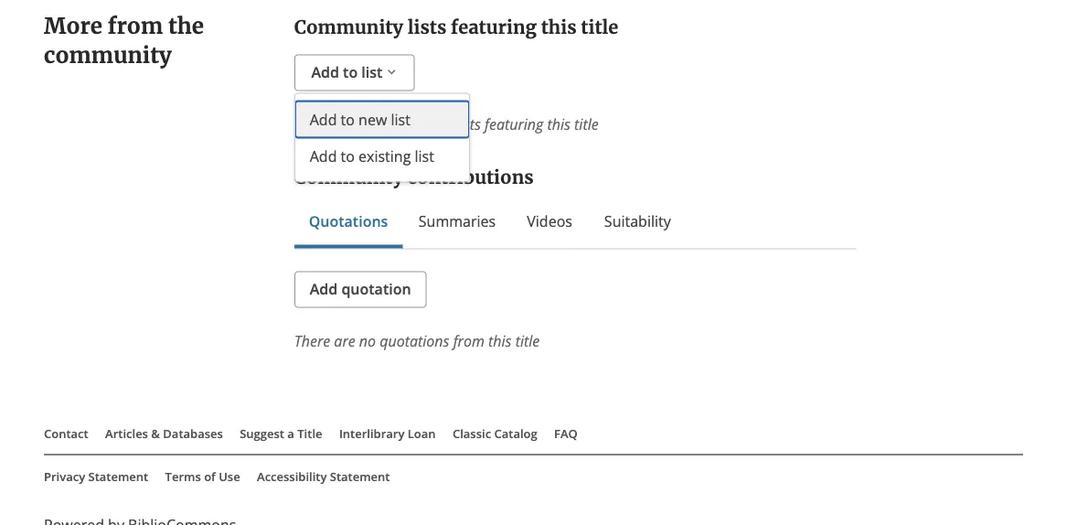 Task type: vqa. For each thing, say whether or not it's contained in the screenshot.
titles
no



Task type: describe. For each thing, give the bounding box(es) containing it.
suggest a title link
[[240, 425, 323, 442]]

0 vertical spatial lists
[[408, 16, 447, 39]]

2 vertical spatial title
[[516, 331, 540, 351]]

articles & databases link
[[105, 425, 223, 442]]

1 vertical spatial title
[[575, 114, 599, 134]]

list for new
[[391, 110, 411, 129]]

0 vertical spatial featuring
[[451, 16, 537, 39]]

add for add to existing list
[[310, 146, 337, 166]]

add for add to new list
[[310, 110, 337, 129]]

community for from
[[44, 41, 172, 69]]

privacy statement
[[44, 468, 148, 485]]

loan
[[408, 425, 436, 442]]

summaries
[[419, 211, 496, 231]]

privacy
[[44, 468, 85, 485]]

add to existing list
[[310, 146, 435, 166]]

contributions
[[408, 166, 534, 189]]

interlibrary loan link
[[339, 425, 436, 442]]

articles
[[105, 425, 148, 442]]

of
[[204, 468, 216, 485]]

add quotation button
[[294, 272, 427, 308]]

there are no community lists featuring this title
[[294, 114, 599, 134]]

summaries button
[[418, 210, 497, 232]]

community for community contributions
[[294, 166, 404, 189]]

accessibility statement link
[[257, 468, 390, 485]]

community for are
[[380, 114, 452, 134]]

accessibility statement
[[257, 468, 390, 485]]

add to new list button
[[295, 101, 469, 138]]

suitability
[[605, 211, 671, 231]]

videos button
[[527, 210, 573, 232]]

0 vertical spatial this
[[541, 16, 577, 39]]

faq
[[555, 425, 578, 442]]

terms of use link
[[165, 468, 240, 485]]

add to list button
[[294, 55, 415, 91]]

no for quotations
[[359, 331, 376, 351]]

title
[[298, 425, 323, 442]]

list inside dropdown button
[[362, 62, 383, 82]]

svg chevron down image
[[384, 63, 400, 81]]

community lists featuring this title
[[294, 16, 619, 39]]

more from the community
[[44, 12, 204, 69]]

community contributions
[[294, 166, 534, 189]]

articles & databases
[[105, 425, 223, 442]]

from inside more from the community
[[108, 12, 163, 40]]

contact
[[44, 425, 88, 442]]

contact link
[[44, 425, 88, 442]]

to for new
[[341, 110, 355, 129]]

suggest
[[240, 425, 285, 442]]

suggest a title
[[240, 425, 323, 442]]

quotation
[[342, 279, 411, 299]]

statement for privacy statement
[[88, 468, 148, 485]]

add for add to list
[[312, 62, 339, 82]]



Task type: locate. For each thing, give the bounding box(es) containing it.
1 vertical spatial list
[[391, 110, 411, 129]]

1 vertical spatial are
[[334, 331, 356, 351]]

classic catalog link
[[453, 425, 538, 442]]

community for community lists featuring this title
[[294, 16, 404, 39]]

suitability button
[[603, 210, 673, 232]]

interlibrary
[[339, 425, 405, 442]]

add left new on the left top
[[310, 110, 337, 129]]

1 horizontal spatial community
[[380, 114, 452, 134]]

add to existing list button
[[295, 138, 469, 175]]

add quotation
[[310, 279, 411, 299]]

statement
[[88, 468, 148, 485], [330, 468, 390, 485]]

0 vertical spatial community
[[44, 41, 172, 69]]

title
[[581, 16, 619, 39], [575, 114, 599, 134], [516, 331, 540, 351]]

from left the
[[108, 12, 163, 40]]

there for there are no quotations from this title
[[294, 331, 331, 351]]

community
[[294, 16, 404, 39], [294, 166, 404, 189]]

more
[[44, 12, 102, 40]]

add to new list
[[310, 110, 411, 129]]

are
[[334, 114, 356, 134], [334, 331, 356, 351]]

to inside button
[[341, 110, 355, 129]]

faq link
[[555, 425, 578, 442]]

list
[[362, 62, 383, 82], [391, 110, 411, 129], [415, 146, 435, 166]]

0 vertical spatial community
[[294, 16, 404, 39]]

add
[[312, 62, 339, 82], [310, 110, 337, 129], [310, 146, 337, 166], [310, 279, 338, 299]]

this
[[541, 16, 577, 39], [548, 114, 571, 134], [489, 331, 512, 351]]

list left svg chevron down icon
[[362, 62, 383, 82]]

community down more
[[44, 41, 172, 69]]

add inside button
[[310, 146, 337, 166]]

are for quotations
[[334, 331, 356, 351]]

0 horizontal spatial statement
[[88, 468, 148, 485]]

quotations button
[[309, 210, 388, 232]]

use
[[219, 468, 240, 485]]

0 horizontal spatial list
[[362, 62, 383, 82]]

2 vertical spatial list
[[415, 146, 435, 166]]

videos
[[527, 211, 573, 231]]

are left new on the left top
[[334, 114, 356, 134]]

to left new on the left top
[[341, 110, 355, 129]]

2 vertical spatial to
[[341, 146, 355, 166]]

to for list
[[343, 62, 358, 82]]

add down add to new list
[[310, 146, 337, 166]]

1 statement from the left
[[88, 468, 148, 485]]

quotations
[[380, 331, 450, 351]]

list for existing
[[415, 146, 435, 166]]

interlibrary loan
[[339, 425, 436, 442]]

community up existing
[[380, 114, 452, 134]]

statement for accessibility statement
[[330, 468, 390, 485]]

to
[[343, 62, 358, 82], [341, 110, 355, 129], [341, 146, 355, 166]]

1 no from the top
[[359, 114, 376, 134]]

1 horizontal spatial from
[[454, 331, 485, 351]]

list inside button
[[391, 110, 411, 129]]

1 vertical spatial from
[[454, 331, 485, 351]]

0 horizontal spatial from
[[108, 12, 163, 40]]

1 community from the top
[[294, 16, 404, 39]]

statement down articles
[[88, 468, 148, 485]]

terms
[[165, 468, 201, 485]]

there left new on the left top
[[294, 114, 331, 134]]

no
[[359, 114, 376, 134], [359, 331, 376, 351]]

list right new on the left top
[[391, 110, 411, 129]]

to inside dropdown button
[[343, 62, 358, 82]]

1 horizontal spatial statement
[[330, 468, 390, 485]]

0 vertical spatial are
[[334, 114, 356, 134]]

1 vertical spatial there
[[294, 331, 331, 351]]

accessibility
[[257, 468, 327, 485]]

1 vertical spatial community
[[294, 166, 404, 189]]

from right quotations on the bottom of page
[[454, 331, 485, 351]]

to left existing
[[341, 146, 355, 166]]

featuring
[[451, 16, 537, 39], [485, 114, 544, 134]]

2 community from the top
[[294, 166, 404, 189]]

there
[[294, 114, 331, 134], [294, 331, 331, 351]]

catalog
[[495, 425, 538, 442]]

from
[[108, 12, 163, 40], [454, 331, 485, 351]]

community up quotations
[[294, 166, 404, 189]]

0 vertical spatial no
[[359, 114, 376, 134]]

1 vertical spatial this
[[548, 114, 571, 134]]

to inside button
[[341, 146, 355, 166]]

1 there from the top
[[294, 114, 331, 134]]

privacy statement link
[[44, 468, 148, 485]]

the
[[168, 12, 204, 40]]

1 vertical spatial community
[[380, 114, 452, 134]]

add inside dropdown button
[[312, 62, 339, 82]]

2 statement from the left
[[330, 468, 390, 485]]

2 horizontal spatial list
[[415, 146, 435, 166]]

2 there from the top
[[294, 331, 331, 351]]

1 are from the top
[[334, 114, 356, 134]]

statement down interlibrary
[[330, 468, 390, 485]]

0 vertical spatial title
[[581, 16, 619, 39]]

0 horizontal spatial community
[[44, 41, 172, 69]]

add left quotation
[[310, 279, 338, 299]]

there for there are no community lists featuring this title
[[294, 114, 331, 134]]

community inside more from the community
[[44, 41, 172, 69]]

0 horizontal spatial lists
[[408, 16, 447, 39]]

list inside button
[[415, 146, 435, 166]]

1 vertical spatial featuring
[[485, 114, 544, 134]]

0 vertical spatial there
[[294, 114, 331, 134]]

community up add to list
[[294, 16, 404, 39]]

1 vertical spatial lists
[[456, 114, 481, 134]]

list down the there are no community lists featuring this title
[[415, 146, 435, 166]]

&
[[151, 425, 160, 442]]

add for add quotation
[[310, 279, 338, 299]]

existing
[[359, 146, 411, 166]]

a
[[288, 425, 295, 442]]

1 horizontal spatial lists
[[456, 114, 481, 134]]

to for existing
[[341, 146, 355, 166]]

to left svg chevron down icon
[[343, 62, 358, 82]]

2 are from the top
[[334, 331, 356, 351]]

classic
[[453, 425, 491, 442]]

2 vertical spatial this
[[489, 331, 512, 351]]

new
[[359, 110, 387, 129]]

there down add quotation button
[[294, 331, 331, 351]]

2 no from the top
[[359, 331, 376, 351]]

no left quotations on the bottom of page
[[359, 331, 376, 351]]

1 vertical spatial no
[[359, 331, 376, 351]]

0 vertical spatial from
[[108, 12, 163, 40]]

classic catalog
[[453, 425, 538, 442]]

lists up add to list dropdown button
[[408, 16, 447, 39]]

databases
[[163, 425, 223, 442]]

are for community
[[334, 114, 356, 134]]

0 vertical spatial list
[[362, 62, 383, 82]]

add up add to new list
[[312, 62, 339, 82]]

lists
[[408, 16, 447, 39], [456, 114, 481, 134]]

are down add quotation button
[[334, 331, 356, 351]]

0 vertical spatial to
[[343, 62, 358, 82]]

1 horizontal spatial list
[[391, 110, 411, 129]]

community
[[44, 41, 172, 69], [380, 114, 452, 134]]

add to list
[[312, 62, 383, 82]]

no up add to existing list on the top of the page
[[359, 114, 376, 134]]

1 vertical spatial to
[[341, 110, 355, 129]]

no for community
[[359, 114, 376, 134]]

there are no quotations from this title
[[294, 331, 540, 351]]

quotations
[[309, 211, 388, 231]]

terms of use
[[165, 468, 240, 485]]

lists up contributions
[[456, 114, 481, 134]]



